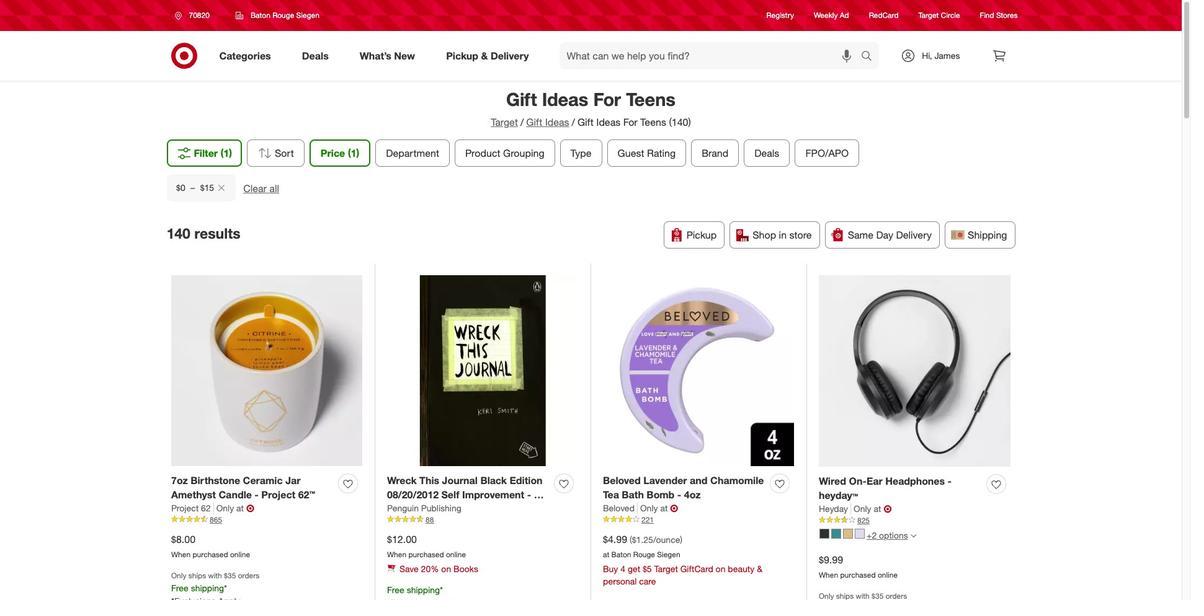 Task type: vqa. For each thing, say whether or not it's contained in the screenshot.
Same Day Delivery Link
no



Task type: locate. For each thing, give the bounding box(es) containing it.
1 vertical spatial siegen
[[658, 550, 681, 560]]

and
[[690, 475, 708, 487]]

ships
[[189, 572, 206, 581]]

0 horizontal spatial when
[[171, 550, 191, 560]]

baton rouge siegen button
[[228, 4, 328, 27]]

0 vertical spatial beloved
[[603, 475, 641, 487]]

personal
[[603, 577, 637, 587]]

- inside beloved lavender and chamomile tea bath bomb - 4oz
[[678, 489, 682, 501]]

when for $8.00
[[171, 550, 191, 560]]

88
[[426, 516, 434, 525]]

1 horizontal spatial online
[[446, 550, 466, 560]]

1 horizontal spatial when
[[387, 550, 407, 560]]

1 horizontal spatial ¬
[[671, 502, 679, 515]]

0 horizontal spatial (1)
[[221, 147, 232, 159]]

0 horizontal spatial delivery
[[491, 49, 529, 62]]

1 horizontal spatial purchased
[[409, 550, 444, 560]]

when down $8.00
[[171, 550, 191, 560]]

1 vertical spatial pickup
[[687, 229, 717, 241]]

free down 'only ships with $35 orders'
[[171, 584, 189, 594]]

0 vertical spatial target
[[919, 11, 939, 20]]

) inside $4.99 ( $1.25 /ounce ) at baton rouge siegen buy 4 get $5 target giftcard on beauty & personal care
[[681, 535, 683, 545]]

1 horizontal spatial shipping
[[407, 586, 440, 596]]

(1) inside button
[[221, 147, 232, 159]]

rating
[[647, 147, 676, 159]]

rouge inside $4.99 ( $1.25 /ounce ) at baton rouge siegen buy 4 get $5 target giftcard on beauty & personal care
[[634, 550, 655, 560]]

shipping down 20%
[[407, 586, 440, 596]]

1 horizontal spatial project
[[261, 489, 296, 501]]

siegen down /ounce
[[658, 550, 681, 560]]

target up product grouping button
[[491, 116, 518, 128]]

1 vertical spatial beloved
[[603, 503, 635, 514]]

2 horizontal spatial online
[[878, 571, 898, 580]]

& inside $4.99 ( $1.25 /ounce ) at baton rouge siegen buy 4 get $5 target giftcard on beauty & personal care
[[757, 564, 763, 575]]

when down $12.00
[[387, 550, 407, 560]]

baton up categories link
[[251, 11, 271, 20]]

shop
[[753, 229, 777, 241]]

at inside $4.99 ( $1.25 /ounce ) at baton rouge siegen buy 4 get $5 target giftcard on beauty & personal care
[[603, 550, 610, 560]]

- right headphones
[[948, 475, 952, 488]]

candle
[[219, 489, 252, 501]]

- left by
[[527, 489, 531, 501]]

20%
[[421, 564, 439, 575]]

1 vertical spatial )
[[681, 535, 683, 545]]

at inside 'project 62 only at ¬'
[[237, 503, 244, 514]]

project down amethyst
[[171, 503, 199, 514]]

soft purple image
[[855, 530, 865, 540]]

1 horizontal spatial for
[[624, 116, 638, 128]]

options
[[880, 531, 909, 541]]

( right 88
[[439, 503, 442, 516]]

( right "$4.99"
[[630, 535, 632, 545]]

baton inside $4.99 ( $1.25 /ounce ) at baton rouge siegen buy 4 get $5 target giftcard on beauty & personal care
[[612, 550, 632, 560]]

target circle
[[919, 11, 961, 20]]

baton up 4
[[612, 550, 632, 560]]

0 vertical spatial &
[[481, 49, 488, 62]]

) down improvement on the left
[[499, 503, 502, 516]]

wired on-ear headphones - heyday™ image
[[819, 276, 1011, 468], [819, 276, 1011, 468]]

for
[[594, 88, 621, 110], [624, 116, 638, 128]]

2 horizontal spatial when
[[819, 571, 839, 580]]

new
[[394, 49, 415, 62]]

+2
[[867, 531, 877, 541]]

guest rating button
[[607, 140, 687, 167]]

target link
[[491, 116, 518, 128]]

deals inside button
[[755, 147, 780, 159]]

pickup button
[[664, 222, 725, 249]]

deals right brand button
[[755, 147, 780, 159]]

pickup
[[446, 49, 479, 62], [687, 229, 717, 241]]

online for $9.99
[[878, 571, 898, 580]]

0 horizontal spatial on
[[442, 564, 451, 575]]

0 horizontal spatial (
[[439, 503, 442, 516]]

pickup inside button
[[687, 229, 717, 241]]

( inside $4.99 ( $1.25 /ounce ) at baton rouge siegen buy 4 get $5 target giftcard on beauty & personal care
[[630, 535, 632, 545]]

0 vertical spatial project
[[261, 489, 296, 501]]

price
[[321, 147, 345, 159]]

0 vertical spatial (
[[439, 503, 442, 516]]

beloved lavender and chamomile tea bath bomb - 4oz image
[[603, 276, 795, 467], [603, 276, 795, 467]]

online for $8.00
[[230, 550, 250, 560]]

sort button
[[247, 140, 305, 167]]

865
[[210, 516, 222, 525]]

this
[[420, 475, 440, 487]]

when down "$9.99"
[[819, 571, 839, 580]]

product
[[466, 147, 501, 159]]

teens left (140)
[[641, 116, 667, 128]]

keri
[[387, 503, 406, 516]]

0 horizontal spatial target
[[491, 116, 518, 128]]

1 vertical spatial &
[[757, 564, 763, 575]]

beloved inside beloved only at ¬
[[603, 503, 635, 514]]

0 horizontal spatial /
[[521, 116, 524, 128]]

project 62 link
[[171, 502, 214, 515]]

project down jar
[[261, 489, 296, 501]]

1 horizontal spatial )
[[681, 535, 683, 545]]

black image
[[820, 530, 830, 540]]

0 horizontal spatial purchased
[[193, 550, 228, 560]]

siegen up deals link at left
[[296, 11, 320, 20]]

1 horizontal spatial rouge
[[634, 550, 655, 560]]

2 horizontal spatial ¬
[[884, 503, 892, 516]]

140
[[167, 225, 190, 242]]

0 vertical spatial deals
[[302, 49, 329, 62]]

08/20/2012
[[387, 489, 439, 501]]

heyday only at ¬
[[819, 503, 892, 516]]

only inside heyday only at ¬
[[854, 504, 872, 514]]

0 horizontal spatial for
[[594, 88, 621, 110]]

1 horizontal spatial /
[[572, 116, 575, 128]]

1 horizontal spatial (
[[630, 535, 632, 545]]

0 horizontal spatial )
[[499, 503, 502, 516]]

0 vertical spatial pickup
[[446, 49, 479, 62]]

0 vertical spatial delivery
[[491, 49, 529, 62]]

)
[[499, 503, 502, 516], [681, 535, 683, 545]]

ideas
[[542, 88, 589, 110], [545, 116, 570, 128], [597, 116, 621, 128]]

865 link
[[171, 515, 363, 526]]

$4.99 ( $1.25 /ounce ) at baton rouge siegen buy 4 get $5 target giftcard on beauty & personal care
[[603, 534, 763, 587]]

ideas up type button
[[545, 116, 570, 128]]

1 horizontal spatial (1)
[[348, 147, 360, 159]]

online inside the $12.00 when purchased online
[[446, 550, 466, 560]]

/ right gift ideas "link"
[[572, 116, 575, 128]]

gift up type button
[[578, 116, 594, 128]]

purchased for $8.00
[[193, 550, 228, 560]]

gift right 'target' link
[[527, 116, 543, 128]]

free down the save
[[387, 586, 405, 596]]

heyday link
[[819, 503, 852, 516]]

0 horizontal spatial rouge
[[273, 11, 294, 20]]

0 horizontal spatial online
[[230, 550, 250, 560]]

(140)
[[669, 116, 691, 128]]

¬ for beloved lavender and chamomile tea bath bomb - 4oz
[[671, 502, 679, 515]]

target inside gift ideas for teens target / gift ideas / gift ideas for teens (140)
[[491, 116, 518, 128]]

gift up 'target' link
[[507, 88, 537, 110]]

/ounce
[[654, 535, 681, 545]]

¬ for wired on-ear headphones - heyday™
[[884, 503, 892, 516]]

target right $5
[[655, 564, 678, 575]]

self
[[442, 489, 460, 501]]

1 on from the left
[[442, 564, 451, 575]]

* down save 20% on books
[[440, 586, 443, 596]]

beloved link
[[603, 502, 638, 515]]

2 horizontal spatial target
[[919, 11, 939, 20]]

fpo/apo button
[[795, 140, 860, 167]]

on left beauty
[[716, 564, 726, 575]]

free shipping * down 'ships'
[[171, 584, 227, 594]]

1 horizontal spatial on
[[716, 564, 726, 575]]

deals
[[302, 49, 329, 62], [755, 147, 780, 159]]

0 vertical spatial )
[[499, 503, 502, 516]]

(1) right price
[[348, 147, 360, 159]]

at down bomb
[[661, 503, 668, 514]]

1 vertical spatial delivery
[[897, 229, 932, 241]]

rouge
[[273, 11, 294, 20], [634, 550, 655, 560]]

beloved only at ¬
[[603, 502, 679, 515]]

beloved up tea
[[603, 475, 641, 487]]

* down $35 in the bottom left of the page
[[224, 584, 227, 594]]

online up books
[[446, 550, 466, 560]]

purchased up 20%
[[409, 550, 444, 560]]

siegen inside $4.99 ( $1.25 /ounce ) at baton rouge siegen buy 4 get $5 target giftcard on beauty & personal care
[[658, 550, 681, 560]]

0 vertical spatial rouge
[[273, 11, 294, 20]]

teens up (140)
[[626, 88, 676, 110]]

online up "orders"
[[230, 550, 250, 560]]

when inside $8.00 when purchased online
[[171, 550, 191, 560]]

¬ down candle
[[246, 502, 255, 515]]

filter (1) button
[[167, 140, 242, 167]]

purchased down "$9.99"
[[841, 571, 876, 580]]

$9.99 when purchased online
[[819, 554, 898, 580]]

free shipping * down the save
[[387, 586, 443, 596]]

wired on-ear headphones - heyday™ link
[[819, 475, 982, 503]]

day
[[877, 229, 894, 241]]

department
[[386, 147, 440, 159]]

¬ down wired on-ear headphones - heyday™ at the bottom of page
[[884, 503, 892, 516]]

1 vertical spatial project
[[171, 503, 199, 514]]

0 horizontal spatial shipping
[[191, 584, 224, 594]]

at up buy
[[603, 550, 610, 560]]

in
[[779, 229, 787, 241]]

$4.99
[[603, 534, 628, 546]]

0 vertical spatial baton
[[251, 11, 271, 20]]

on
[[442, 564, 451, 575], [716, 564, 726, 575]]

when inside $9.99 when purchased online
[[819, 571, 839, 580]]

1 vertical spatial baton
[[612, 550, 632, 560]]

on inside $4.99 ( $1.25 /ounce ) at baton rouge siegen buy 4 get $5 target giftcard on beauty & personal care
[[716, 564, 726, 575]]

0 horizontal spatial siegen
[[296, 11, 320, 20]]

all colors + 2 more colors element
[[911, 532, 917, 540]]

purchased up with
[[193, 550, 228, 560]]

online inside $8.00 when purchased online
[[230, 550, 250, 560]]

1 / from the left
[[521, 116, 524, 128]]

shop in store
[[753, 229, 812, 241]]

7oz birthstone ceramic jar amethyst candle - project 62™ link
[[171, 474, 333, 502]]

(1) right filter
[[221, 147, 232, 159]]

purchased inside the $12.00 when purchased online
[[409, 550, 444, 560]]

project
[[261, 489, 296, 501], [171, 503, 199, 514]]

1 horizontal spatial target
[[655, 564, 678, 575]]

fpo/apo
[[806, 147, 849, 159]]

1 vertical spatial for
[[624, 116, 638, 128]]

clear all
[[243, 182, 279, 195]]

beloved inside beloved lavender and chamomile tea bath bomb - 4oz
[[603, 475, 641, 487]]

delivery inside button
[[897, 229, 932, 241]]

- left 4oz
[[678, 489, 682, 501]]

$12.00
[[387, 534, 417, 546]]

ideas up guest
[[597, 116, 621, 128]]

giftcard
[[681, 564, 714, 575]]

7oz birthstone ceramic jar amethyst candle - project 62™ image
[[171, 276, 363, 467], [171, 276, 363, 467]]

What can we help you find? suggestions appear below search field
[[560, 42, 865, 70]]

0 horizontal spatial deals
[[302, 49, 329, 62]]

140 results
[[167, 225, 241, 242]]

- down the ceramic
[[255, 489, 259, 501]]

categories link
[[209, 42, 287, 70]]

only up 221 in the bottom right of the page
[[641, 503, 658, 514]]

1 vertical spatial (
[[630, 535, 632, 545]]

only up 865
[[216, 503, 234, 514]]

2 on from the left
[[716, 564, 726, 575]]

$12.00 when purchased online
[[387, 534, 466, 560]]

/ right 'target' link
[[521, 116, 524, 128]]

deals for deals link at left
[[302, 49, 329, 62]]

target circle link
[[919, 10, 961, 21]]

deals button
[[744, 140, 790, 167]]

rouge up deals link at left
[[273, 11, 294, 20]]

) down 221 link
[[681, 535, 683, 545]]

0 horizontal spatial ¬
[[246, 502, 255, 515]]

(1) for filter (1)
[[221, 147, 232, 159]]

at down candle
[[237, 503, 244, 514]]

0 horizontal spatial baton
[[251, 11, 271, 20]]

62™
[[298, 489, 315, 501]]

2 beloved from the top
[[603, 503, 635, 514]]

1 horizontal spatial delivery
[[897, 229, 932, 241]]

1 vertical spatial deals
[[755, 147, 780, 159]]

purchased inside $8.00 when purchased online
[[193, 550, 228, 560]]

when inside the $12.00 when purchased online
[[387, 550, 407, 560]]

delivery for same day delivery
[[897, 229, 932, 241]]

at down wired on-ear headphones - heyday™ at the bottom of page
[[874, 504, 882, 514]]

¬ down bomb
[[671, 502, 679, 515]]

1 horizontal spatial siegen
[[658, 550, 681, 560]]

wired on-ear headphones - heyday™
[[819, 475, 952, 502]]

2 vertical spatial target
[[655, 564, 678, 575]]

0 horizontal spatial project
[[171, 503, 199, 514]]

shipping down with
[[191, 584, 224, 594]]

1 horizontal spatial pickup
[[687, 229, 717, 241]]

online inside $9.99 when purchased online
[[878, 571, 898, 580]]

blue image
[[832, 530, 842, 540]]

by
[[534, 489, 546, 501]]

0 vertical spatial siegen
[[296, 11, 320, 20]]

brand
[[702, 147, 729, 159]]

heyday™
[[819, 490, 859, 502]]

0 vertical spatial for
[[594, 88, 621, 110]]

only inside 'project 62 only at ¬'
[[216, 503, 234, 514]]

only
[[216, 503, 234, 514], [641, 503, 658, 514], [854, 504, 872, 514], [171, 572, 186, 581]]

only up 825 at the right bottom of the page
[[854, 504, 872, 514]]

online down +2 options on the right bottom of the page
[[878, 571, 898, 580]]

2 (1) from the left
[[348, 147, 360, 159]]

rouge down $1.25
[[634, 550, 655, 560]]

baton
[[251, 11, 271, 20], [612, 550, 632, 560]]

sort
[[275, 147, 294, 159]]

+2 options
[[867, 531, 909, 541]]

on right 20%
[[442, 564, 451, 575]]

birthstone
[[191, 475, 240, 487]]

only inside beloved only at ¬
[[641, 503, 658, 514]]

beloved down tea
[[603, 503, 635, 514]]

2 horizontal spatial purchased
[[841, 571, 876, 580]]

find
[[980, 11, 995, 20]]

1 vertical spatial rouge
[[634, 550, 655, 560]]

free shipping *
[[171, 584, 227, 594], [387, 586, 443, 596]]

1 horizontal spatial deals
[[755, 147, 780, 159]]

1 horizontal spatial &
[[757, 564, 763, 575]]

tea
[[603, 489, 619, 501]]

) inside wreck this journal black edition 08/20/2012 self improvement - by keri smith ( paperback )
[[499, 503, 502, 516]]

department button
[[376, 140, 450, 167]]

1 beloved from the top
[[603, 475, 641, 487]]

1 vertical spatial target
[[491, 116, 518, 128]]

purchased inside $9.99 when purchased online
[[841, 571, 876, 580]]

0 horizontal spatial pickup
[[446, 49, 479, 62]]

0 horizontal spatial free shipping *
[[171, 584, 227, 594]]

deals down the baton rouge siegen
[[302, 49, 329, 62]]

0 horizontal spatial *
[[224, 584, 227, 594]]

1 (1) from the left
[[221, 147, 232, 159]]

1 vertical spatial teens
[[641, 116, 667, 128]]

1 horizontal spatial baton
[[612, 550, 632, 560]]

target left circle
[[919, 11, 939, 20]]



Task type: describe. For each thing, give the bounding box(es) containing it.
redcard
[[869, 11, 899, 20]]

beloved for beloved only at ¬
[[603, 503, 635, 514]]

gift ideas for teens target / gift ideas / gift ideas for teens (140)
[[491, 88, 691, 128]]

$8.00 when purchased online
[[171, 534, 250, 560]]

project inside 'project 62 only at ¬'
[[171, 503, 199, 514]]

shipping
[[968, 229, 1008, 241]]

wreck this journal black edition 08/20/2012 self improvement - by keri smith ( paperback ) image
[[387, 276, 579, 467]]

what's new
[[360, 49, 415, 62]]

same
[[848, 229, 874, 241]]

buy
[[603, 564, 618, 575]]

type button
[[560, 140, 602, 167]]

bath
[[622, 489, 644, 501]]

pickup & delivery
[[446, 49, 529, 62]]

70820
[[189, 11, 210, 20]]

wreck this journal black edition 08/20/2012 self improvement - by keri smith ( paperback )
[[387, 475, 546, 516]]

all colors + 2 more colors image
[[911, 534, 917, 539]]

gift ideas link
[[527, 116, 570, 128]]

2 / from the left
[[572, 116, 575, 128]]

wired
[[819, 475, 847, 488]]

deals link
[[292, 42, 344, 70]]

only ships with $35 orders
[[171, 572, 260, 581]]

at inside heyday only at ¬
[[874, 504, 882, 514]]

yellow image
[[844, 530, 853, 540]]

hi, james
[[923, 50, 961, 61]]

( inside wreck this journal black edition 08/20/2012 self improvement - by keri smith ( paperback )
[[439, 503, 442, 516]]

chamomile
[[711, 475, 764, 487]]

pickup & delivery link
[[436, 42, 545, 70]]

what's new link
[[349, 42, 431, 70]]

$8.00
[[171, 534, 196, 546]]

0 vertical spatial teens
[[626, 88, 676, 110]]

james
[[935, 50, 961, 61]]

hi,
[[923, 50, 933, 61]]

black
[[481, 475, 507, 487]]

headphones
[[886, 475, 945, 488]]

ideas up gift ideas "link"
[[542, 88, 589, 110]]

amethyst
[[171, 489, 216, 501]]

baton inside dropdown button
[[251, 11, 271, 20]]

beloved lavender and chamomile tea bath bomb - 4oz
[[603, 475, 764, 501]]

when for $12.00
[[387, 550, 407, 560]]

pickup for pickup & delivery
[[446, 49, 479, 62]]

$1.25
[[632, 535, 654, 545]]

online for $12.00
[[446, 550, 466, 560]]

journal
[[442, 475, 478, 487]]

jar
[[286, 475, 301, 487]]

deals for deals button
[[755, 147, 780, 159]]

stores
[[997, 11, 1018, 20]]

penguin publishing
[[387, 503, 462, 514]]

redcard link
[[869, 10, 899, 21]]

same day delivery
[[848, 229, 932, 241]]

beloved for beloved lavender and chamomile tea bath bomb - 4oz
[[603, 475, 641, 487]]

pickup for pickup
[[687, 229, 717, 241]]

rouge inside dropdown button
[[273, 11, 294, 20]]

0 horizontal spatial free
[[171, 584, 189, 594]]

guest rating
[[618, 147, 676, 159]]

+2 options button
[[814, 526, 922, 546]]

type
[[571, 147, 592, 159]]

smith
[[409, 503, 436, 516]]

guest
[[618, 147, 645, 159]]

registry link
[[767, 10, 795, 21]]

0 horizontal spatial &
[[481, 49, 488, 62]]

221 link
[[603, 515, 795, 526]]

shipping button
[[945, 222, 1016, 249]]

target inside target circle link
[[919, 11, 939, 20]]

store
[[790, 229, 812, 241]]

ear
[[867, 475, 883, 488]]

only left 'ships'
[[171, 572, 186, 581]]

product grouping
[[466, 147, 545, 159]]

paperback
[[445, 503, 496, 516]]

purchased for $9.99
[[841, 571, 876, 580]]

221
[[642, 516, 654, 525]]

62
[[201, 503, 211, 514]]

find stores link
[[980, 10, 1018, 21]]

lavender
[[644, 475, 687, 487]]

1 horizontal spatial free shipping *
[[387, 586, 443, 596]]

1 horizontal spatial *
[[440, 586, 443, 596]]

purchased for $12.00
[[409, 550, 444, 560]]

search button
[[856, 42, 886, 72]]

bomb
[[647, 489, 675, 501]]

with
[[208, 572, 222, 581]]

on-
[[849, 475, 867, 488]]

same day delivery button
[[825, 222, 940, 249]]

wreck this journal black edition 08/20/2012 self improvement - by keri smith ( paperback ) link
[[387, 474, 549, 516]]

grouping
[[503, 147, 545, 159]]

1 horizontal spatial free
[[387, 586, 405, 596]]

- inside 7oz birthstone ceramic jar amethyst candle - project 62™
[[255, 489, 259, 501]]

$0
[[176, 182, 185, 193]]

$5
[[643, 564, 652, 575]]

weekly ad link
[[814, 10, 850, 21]]

siegen inside dropdown button
[[296, 11, 320, 20]]

shop in store button
[[730, 222, 820, 249]]

(1) for price (1)
[[348, 147, 360, 159]]

at inside beloved only at ¬
[[661, 503, 668, 514]]

save 20% on books
[[400, 564, 479, 575]]

project inside 7oz birthstone ceramic jar amethyst candle - project 62™
[[261, 489, 296, 501]]

what's
[[360, 49, 392, 62]]

- inside wired on-ear headphones - heyday™
[[948, 475, 952, 488]]

books
[[454, 564, 479, 575]]

baton rouge siegen
[[251, 11, 320, 20]]

filter
[[194, 147, 218, 159]]

circle
[[941, 11, 961, 20]]

target inside $4.99 ( $1.25 /ounce ) at baton rouge siegen buy 4 get $5 target giftcard on beauty & personal care
[[655, 564, 678, 575]]

save
[[400, 564, 419, 575]]

weekly
[[814, 11, 838, 20]]

- inside wreck this journal black edition 08/20/2012 self improvement - by keri smith ( paperback )
[[527, 489, 531, 501]]

brand button
[[692, 140, 739, 167]]

ad
[[840, 11, 850, 20]]

$0  –  $15
[[176, 182, 214, 193]]

when for $9.99
[[819, 571, 839, 580]]

delivery for pickup & delivery
[[491, 49, 529, 62]]

70820 button
[[167, 4, 223, 27]]

project 62 only at ¬
[[171, 502, 255, 515]]

beloved lavender and chamomile tea bath bomb - 4oz link
[[603, 474, 765, 502]]

care
[[639, 577, 656, 587]]

publishing
[[421, 503, 462, 514]]

88 link
[[387, 515, 579, 526]]



